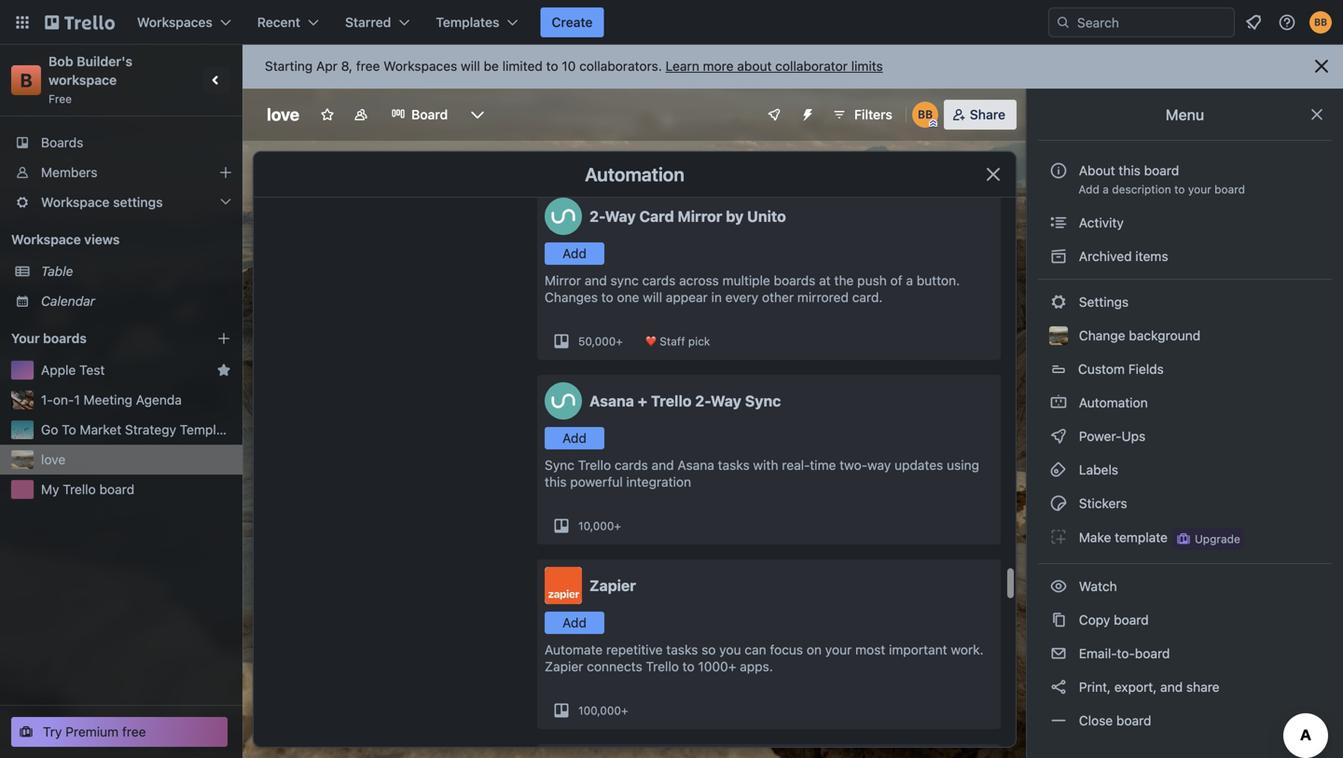 Task type: vqa. For each thing, say whether or not it's contained in the screenshot.
"Designer" within the the UX Empathy Mapping by Binnie Poonian, UX Designer Topics to cover during a empathy mapping workshop.
no



Task type: describe. For each thing, give the bounding box(es) containing it.
0 notifications image
[[1243, 11, 1265, 34]]

and inside mirror and sync cards across multiple boards at the push of a button. changes to one will appear in every other mirrored card.
[[585, 273, 607, 288]]

boards inside mirror and sync cards across multiple boards at the push of a button. changes to one will appear in every other mirrored card.
[[774, 273, 816, 288]]

archived
[[1079, 249, 1132, 264]]

unito
[[747, 208, 786, 225]]

pick
[[688, 335, 710, 348]]

card.
[[852, 290, 883, 305]]

1-on-1 meeting agenda
[[41, 392, 182, 408]]

about this board add a description to your board
[[1079, 163, 1245, 196]]

1 horizontal spatial way
[[711, 392, 742, 410]]

other
[[762, 290, 794, 305]]

close board
[[1076, 713, 1152, 729]]

card
[[639, 208, 674, 225]]

try
[[43, 724, 62, 740]]

go
[[41, 422, 58, 438]]

add button for 2-
[[545, 243, 604, 265]]

with
[[753, 458, 779, 473]]

2 horizontal spatial and
[[1161, 680, 1183, 695]]

starred button
[[334, 7, 421, 37]]

apps.
[[740, 659, 773, 674]]

workspaces inside dropdown button
[[137, 14, 213, 30]]

bob
[[49, 54, 73, 69]]

members
[[41, 165, 97, 180]]

go to market strategy template
[[41, 422, 235, 438]]

staff
[[660, 335, 685, 348]]

my trello board link
[[41, 480, 231, 499]]

board up description
[[1144, 163, 1179, 178]]

make
[[1079, 530, 1111, 545]]

primary element
[[0, 0, 1343, 45]]

starting
[[265, 58, 313, 74]]

apple test link
[[41, 361, 209, 380]]

workspace settings
[[41, 195, 163, 210]]

to inside mirror and sync cards across multiple boards at the push of a button. changes to one will appear in every other mirrored card.
[[601, 290, 614, 305]]

filters
[[854, 107, 893, 122]]

limited
[[502, 58, 543, 74]]

sm image for stickers
[[1049, 494, 1068, 513]]

trello right my
[[63, 482, 96, 497]]

two-
[[840, 458, 868, 473]]

your inside the about this board add a description to your board
[[1188, 183, 1212, 196]]

automation image
[[793, 100, 819, 126]]

updates
[[895, 458, 943, 473]]

templates
[[436, 14, 499, 30]]

❤️ staff pick
[[645, 335, 710, 348]]

button.
[[917, 273, 960, 288]]

0 horizontal spatial automation
[[585, 163, 685, 185]]

activity
[[1076, 215, 1124, 230]]

share button
[[944, 100, 1017, 130]]

power-ups link
[[1038, 422, 1332, 452]]

zapier inside automate repetitive tasks so you can focus on your most important work. zapier connects trello to 1000+ apps.
[[545, 659, 583, 674]]

so
[[702, 642, 716, 658]]

cards inside "sync trello cards and asana tasks with real-time two-way updates using this powerful integration"
[[615, 458, 648, 473]]

strategy
[[125, 422, 176, 438]]

starred icon image
[[216, 363, 231, 378]]

will inside mirror and sync cards across multiple boards at the push of a button. changes to one will appear in every other mirrored card.
[[643, 290, 662, 305]]

+ for 10,000
[[614, 520, 621, 533]]

bob builder's workspace free
[[49, 54, 136, 105]]

sm image for make template
[[1049, 528, 1068, 547]]

boards link
[[0, 128, 243, 158]]

workspace for workspace settings
[[41, 195, 110, 210]]

trello inside "sync trello cards and asana tasks with real-time two-way updates using this powerful integration"
[[578, 458, 611, 473]]

mirror inside mirror and sync cards across multiple boards at the push of a button. changes to one will appear in every other mirrored card.
[[545, 273, 581, 288]]

sm image for watch
[[1049, 577, 1068, 596]]

template
[[1115, 530, 1168, 545]]

board up activity "link"
[[1215, 183, 1245, 196]]

views
[[84, 232, 120, 247]]

email-to-board
[[1076, 646, 1170, 661]]

sync inside "sync trello cards and asana tasks with real-time two-way updates using this powerful integration"
[[545, 458, 575, 473]]

free
[[49, 92, 72, 105]]

to inside the about this board add a description to your board
[[1175, 183, 1185, 196]]

+ for 100,000
[[621, 704, 628, 717]]

sm image for labels
[[1049, 461, 1068, 479]]

builder's
[[77, 54, 133, 69]]

power-ups
[[1076, 429, 1149, 444]]

change background link
[[1038, 321, 1332, 351]]

sm image for power-ups
[[1049, 427, 1068, 446]]

to inside automate repetitive tasks so you can focus on your most important work. zapier connects trello to 1000+ apps.
[[683, 659, 695, 674]]

your boards
[[11, 331, 87, 346]]

power ups image
[[767, 107, 782, 122]]

real-
[[782, 458, 810, 473]]

ups
[[1122, 429, 1146, 444]]

sm image for copy board
[[1049, 611, 1068, 630]]

boards inside "element"
[[43, 331, 87, 346]]

workspace visible image
[[354, 107, 369, 122]]

your inside automate repetitive tasks so you can focus on your most important work. zapier connects trello to 1000+ apps.
[[825, 642, 852, 658]]

2-way card mirror by unito
[[590, 208, 786, 225]]

changes
[[545, 290, 598, 305]]

a inside mirror and sync cards across multiple boards at the push of a button. changes to one will appear in every other mirrored card.
[[906, 273, 913, 288]]

copy board link
[[1038, 605, 1332, 635]]

in
[[711, 290, 722, 305]]

workspace navigation collapse icon image
[[203, 67, 229, 93]]

this inside the about this board add a description to your board
[[1119, 163, 1141, 178]]

close board link
[[1038, 706, 1332, 736]]

email-to-board link
[[1038, 639, 1332, 669]]

1 horizontal spatial workspaces
[[384, 58, 457, 74]]

1
[[74, 392, 80, 408]]

custom fields
[[1078, 361, 1164, 377]]

and inside "sync trello cards and asana tasks with real-time two-way updates using this powerful integration"
[[652, 458, 674, 473]]

sm image for archived items
[[1049, 247, 1068, 266]]

table link
[[41, 262, 231, 281]]

cards inside mirror and sync cards across multiple boards at the push of a button. changes to one will appear in every other mirrored card.
[[642, 273, 676, 288]]

0 vertical spatial free
[[356, 58, 380, 74]]

your boards with 5 items element
[[11, 327, 188, 350]]

automate
[[545, 642, 603, 658]]

boards
[[41, 135, 83, 150]]

repetitive
[[606, 642, 663, 658]]

100,000 +
[[578, 704, 628, 717]]

8,
[[341, 58, 353, 74]]

workspace
[[49, 72, 117, 88]]

0 horizontal spatial will
[[461, 58, 480, 74]]

integration
[[626, 474, 691, 490]]

Board name text field
[[257, 100, 309, 130]]

b
[[20, 69, 32, 91]]

add button for asana
[[545, 427, 604, 450]]

table
[[41, 264, 73, 279]]

add inside the about this board add a description to your board
[[1079, 183, 1100, 196]]

your
[[11, 331, 40, 346]]

items
[[1136, 249, 1168, 264]]

tasks inside automate repetitive tasks so you can focus on your most important work. zapier connects trello to 1000+ apps.
[[666, 642, 698, 658]]

to left 10
[[546, 58, 558, 74]]

sm image for activity
[[1049, 214, 1068, 232]]

1 horizontal spatial zapier
[[590, 577, 636, 595]]

search image
[[1056, 15, 1071, 30]]

print, export, and share
[[1076, 680, 1220, 695]]

on-
[[53, 392, 74, 408]]

love link
[[41, 451, 231, 469]]

trello down staff
[[651, 392, 692, 410]]

board up to-
[[1114, 612, 1149, 628]]

activity link
[[1038, 208, 1332, 238]]

create
[[552, 14, 593, 30]]

1-on-1 meeting agenda link
[[41, 391, 231, 410]]

bob builder (bobbuilder40) image
[[1310, 11, 1332, 34]]

sm image for settings
[[1049, 293, 1068, 312]]

0 vertical spatial way
[[605, 208, 636, 225]]

apple
[[41, 362, 76, 378]]

1 horizontal spatial sync
[[745, 392, 781, 410]]

this inside "sync trello cards and asana tasks with real-time two-way updates using this powerful integration"
[[545, 474, 567, 490]]

open information menu image
[[1278, 13, 1297, 32]]

upgrade
[[1195, 533, 1241, 546]]



Task type: locate. For each thing, give the bounding box(es) containing it.
Search field
[[1071, 8, 1234, 36]]

my
[[41, 482, 59, 497]]

automation up card at top
[[585, 163, 685, 185]]

by
[[726, 208, 744, 225]]

customize views image
[[468, 105, 487, 124]]

0 horizontal spatial your
[[825, 642, 852, 658]]

mirror left by in the right of the page
[[678, 208, 722, 225]]

0 vertical spatial automation
[[585, 163, 685, 185]]

free right premium
[[122, 724, 146, 740]]

sm image inside stickers link
[[1049, 494, 1068, 513]]

sm image inside archived items link
[[1049, 247, 1068, 266]]

sm image inside watch link
[[1049, 577, 1068, 596]]

trello inside automate repetitive tasks so you can focus on your most important work. zapier connects trello to 1000+ apps.
[[646, 659, 679, 674]]

recent
[[257, 14, 300, 30]]

at
[[819, 273, 831, 288]]

1 sm image from the top
[[1049, 427, 1068, 446]]

most
[[855, 642, 886, 658]]

copy board
[[1076, 612, 1149, 628]]

0 vertical spatial workspaces
[[137, 14, 213, 30]]

sm image inside copy board link
[[1049, 611, 1068, 630]]

sm image left close
[[1049, 712, 1068, 730]]

0 horizontal spatial this
[[545, 474, 567, 490]]

watch link
[[1038, 572, 1332, 602]]

trello
[[651, 392, 692, 410], [578, 458, 611, 473], [63, 482, 96, 497], [646, 659, 679, 674]]

sm image
[[1049, 427, 1068, 446], [1049, 712, 1068, 730]]

1 horizontal spatial tasks
[[718, 458, 750, 473]]

about
[[737, 58, 772, 74]]

sm image inside activity "link"
[[1049, 214, 1068, 232]]

to left one at left top
[[601, 290, 614, 305]]

0 horizontal spatial way
[[605, 208, 636, 225]]

0 horizontal spatial tasks
[[666, 642, 698, 658]]

zapier down "10,000 +" at the left bottom of page
[[590, 577, 636, 595]]

will right one at left top
[[643, 290, 662, 305]]

0 horizontal spatial asana
[[590, 392, 634, 410]]

sm image for email-to-board
[[1049, 645, 1068, 663]]

cards up appear
[[642, 273, 676, 288]]

can
[[745, 642, 766, 658]]

add down "about" on the top right of the page
[[1079, 183, 1100, 196]]

1 vertical spatial sm image
[[1049, 712, 1068, 730]]

mirror and sync cards across multiple boards at the push of a button. changes to one will appear in every other mirrored card.
[[545, 273, 960, 305]]

sm image for automation
[[1049, 394, 1068, 412]]

power-
[[1079, 429, 1122, 444]]

labels link
[[1038, 455, 1332, 485]]

fields
[[1129, 361, 1164, 377]]

add up changes
[[563, 246, 587, 261]]

automation up the 'power-ups'
[[1076, 395, 1148, 410]]

0 vertical spatial zapier
[[590, 577, 636, 595]]

0 horizontal spatial 2-
[[590, 208, 605, 225]]

your right on
[[825, 642, 852, 658]]

a right of
[[906, 273, 913, 288]]

0 vertical spatial and
[[585, 273, 607, 288]]

this
[[1119, 163, 1141, 178], [545, 474, 567, 490]]

a inside the about this board add a description to your board
[[1103, 183, 1109, 196]]

1 vertical spatial 2-
[[695, 392, 711, 410]]

workspace down members
[[41, 195, 110, 210]]

back to home image
[[45, 7, 115, 37]]

starting apr 8, free workspaces will be limited to 10 collaborators. learn more about collaborator limits
[[265, 58, 883, 74]]

cards
[[642, 273, 676, 288], [615, 458, 648, 473]]

7 sm image from the top
[[1049, 528, 1068, 547]]

0 vertical spatial love
[[267, 104, 300, 125]]

asana inside "sync trello cards and asana tasks with real-time two-way updates using this powerful integration"
[[678, 458, 714, 473]]

apple test
[[41, 362, 105, 378]]

1 vertical spatial asana
[[678, 458, 714, 473]]

boards up apple at the top of page
[[43, 331, 87, 346]]

0 horizontal spatial mirror
[[545, 273, 581, 288]]

0 horizontal spatial boards
[[43, 331, 87, 346]]

tasks inside "sync trello cards and asana tasks with real-time two-way updates using this powerful integration"
[[718, 458, 750, 473]]

add board image
[[216, 331, 231, 346]]

1 vertical spatial automation
[[1076, 395, 1148, 410]]

boards
[[774, 273, 816, 288], [43, 331, 87, 346]]

1 vertical spatial tasks
[[666, 642, 698, 658]]

0 horizontal spatial free
[[122, 724, 146, 740]]

1 horizontal spatial boards
[[774, 273, 816, 288]]

0 vertical spatial mirror
[[678, 208, 722, 225]]

email-
[[1079, 646, 1117, 661]]

automate repetitive tasks so you can focus on your most important work. zapier connects trello to 1000+ apps.
[[545, 642, 984, 674]]

connects
[[587, 659, 642, 674]]

love up my
[[41, 452, 66, 467]]

this member is an admin of this board. image
[[929, 119, 937, 128]]

0 vertical spatial asana
[[590, 392, 634, 410]]

0 vertical spatial add button
[[545, 243, 604, 265]]

a down "about" on the top right of the page
[[1103, 183, 1109, 196]]

board
[[411, 107, 448, 122]]

stickers link
[[1038, 489, 1332, 519]]

tasks left with
[[718, 458, 750, 473]]

across
[[679, 273, 719, 288]]

bob builder's workspace link
[[49, 54, 136, 88]]

0 vertical spatial will
[[461, 58, 480, 74]]

settings link
[[1038, 287, 1332, 317]]

using
[[947, 458, 980, 473]]

0 vertical spatial 2-
[[590, 208, 605, 225]]

1 horizontal spatial love
[[267, 104, 300, 125]]

boards up other
[[774, 273, 816, 288]]

watch
[[1076, 579, 1121, 594]]

love inside the board name text box
[[267, 104, 300, 125]]

0 vertical spatial tasks
[[718, 458, 750, 473]]

asana + trello 2-way sync
[[590, 392, 781, 410]]

add for 2-way card mirror by unito
[[563, 246, 587, 261]]

to left 1000+
[[683, 659, 695, 674]]

on
[[807, 642, 822, 658]]

apr
[[316, 58, 338, 74]]

asana down 50,000 +
[[590, 392, 634, 410]]

2 sm image from the top
[[1049, 247, 1068, 266]]

+ down 'connects'
[[621, 704, 628, 717]]

1 horizontal spatial a
[[1103, 183, 1109, 196]]

agenda
[[136, 392, 182, 408]]

add button up automate
[[545, 612, 604, 634]]

+ for 50,000
[[616, 335, 623, 348]]

0 horizontal spatial sync
[[545, 458, 575, 473]]

5 sm image from the top
[[1049, 461, 1068, 479]]

copy
[[1079, 612, 1110, 628]]

sm image for close board
[[1049, 712, 1068, 730]]

1 vertical spatial mirror
[[545, 273, 581, 288]]

1 vertical spatial your
[[825, 642, 852, 658]]

go to market strategy template link
[[41, 421, 235, 439]]

+ for asana
[[638, 392, 648, 410]]

1 horizontal spatial your
[[1188, 183, 1212, 196]]

trello up powerful
[[578, 458, 611, 473]]

1 vertical spatial free
[[122, 724, 146, 740]]

of
[[891, 273, 903, 288]]

tasks left so
[[666, 642, 698, 658]]

sm image
[[1049, 214, 1068, 232], [1049, 247, 1068, 266], [1049, 293, 1068, 312], [1049, 394, 1068, 412], [1049, 461, 1068, 479], [1049, 494, 1068, 513], [1049, 528, 1068, 547], [1049, 577, 1068, 596], [1049, 611, 1068, 630], [1049, 645, 1068, 663], [1049, 678, 1068, 697]]

asana
[[590, 392, 634, 410], [678, 458, 714, 473]]

1 vertical spatial a
[[906, 273, 913, 288]]

1 horizontal spatial asana
[[678, 458, 714, 473]]

+ down ❤️
[[638, 392, 648, 410]]

1 vertical spatial workspace
[[11, 232, 81, 247]]

menu
[[1166, 106, 1204, 124]]

0 vertical spatial cards
[[642, 273, 676, 288]]

1 vertical spatial cards
[[615, 458, 648, 473]]

❤️
[[645, 335, 657, 348]]

2 add button from the top
[[545, 427, 604, 450]]

workspace settings button
[[0, 188, 243, 217]]

+ down powerful
[[614, 520, 621, 533]]

workspaces up the board link in the top of the page
[[384, 58, 457, 74]]

workspace inside "popup button"
[[41, 195, 110, 210]]

to
[[546, 58, 558, 74], [1175, 183, 1185, 196], [601, 290, 614, 305], [683, 659, 695, 674]]

1 vertical spatial will
[[643, 290, 662, 305]]

1-
[[41, 392, 53, 408]]

this left powerful
[[545, 474, 567, 490]]

9 sm image from the top
[[1049, 611, 1068, 630]]

1 horizontal spatial will
[[643, 290, 662, 305]]

push
[[857, 273, 887, 288]]

1 vertical spatial add button
[[545, 427, 604, 450]]

0 vertical spatial sync
[[745, 392, 781, 410]]

one
[[617, 290, 639, 305]]

10 sm image from the top
[[1049, 645, 1068, 663]]

1 add button from the top
[[545, 243, 604, 265]]

0 vertical spatial a
[[1103, 183, 1109, 196]]

1 vertical spatial and
[[652, 458, 674, 473]]

stickers
[[1076, 496, 1128, 511]]

1 horizontal spatial free
[[356, 58, 380, 74]]

1 vertical spatial sync
[[545, 458, 575, 473]]

1 vertical spatial workspaces
[[384, 58, 457, 74]]

powerful
[[570, 474, 623, 490]]

zapier down automate
[[545, 659, 583, 674]]

workspaces button
[[126, 7, 242, 37]]

10
[[562, 58, 576, 74]]

bob builder (bobbuilder40) image
[[912, 102, 938, 128]]

print,
[[1079, 680, 1111, 695]]

this up description
[[1119, 163, 1141, 178]]

meeting
[[84, 392, 132, 408]]

settings
[[1076, 294, 1129, 310]]

your
[[1188, 183, 1212, 196], [825, 642, 852, 658]]

workspace
[[41, 195, 110, 210], [11, 232, 81, 247]]

1 vertical spatial this
[[545, 474, 567, 490]]

0 vertical spatial your
[[1188, 183, 1212, 196]]

1 horizontal spatial and
[[652, 458, 674, 473]]

1000+
[[698, 659, 736, 674]]

free
[[356, 58, 380, 74], [122, 724, 146, 740]]

11 sm image from the top
[[1049, 678, 1068, 697]]

my trello board
[[41, 482, 134, 497]]

1 sm image from the top
[[1049, 214, 1068, 232]]

star or unstar board image
[[320, 107, 335, 122]]

workspaces up workspace navigation collapse icon
[[137, 14, 213, 30]]

1 vertical spatial way
[[711, 392, 742, 410]]

market
[[80, 422, 121, 438]]

calendar link
[[41, 292, 231, 311]]

and up 'integration'
[[652, 458, 674, 473]]

board up print, export, and share
[[1135, 646, 1170, 661]]

cards up 'integration'
[[615, 458, 648, 473]]

1 vertical spatial boards
[[43, 331, 87, 346]]

learn
[[666, 58, 699, 74]]

sync up with
[[745, 392, 781, 410]]

labels
[[1076, 462, 1119, 478]]

2 sm image from the top
[[1049, 712, 1068, 730]]

2 vertical spatial and
[[1161, 680, 1183, 695]]

your up activity "link"
[[1188, 183, 1212, 196]]

sm image inside automation link
[[1049, 394, 1068, 412]]

add button up powerful
[[545, 427, 604, 450]]

workspaces
[[137, 14, 213, 30], [384, 58, 457, 74]]

sm image inside email-to-board link
[[1049, 645, 1068, 663]]

will left be
[[461, 58, 480, 74]]

100,000
[[578, 704, 621, 717]]

sm image inside close board link
[[1049, 712, 1068, 730]]

2- left card at top
[[590, 208, 605, 225]]

1 horizontal spatial this
[[1119, 163, 1141, 178]]

sync up powerful
[[545, 458, 575, 473]]

will
[[461, 58, 480, 74], [643, 290, 662, 305]]

make template
[[1076, 530, 1168, 545]]

sm image inside power-ups link
[[1049, 427, 1068, 446]]

3 sm image from the top
[[1049, 293, 1068, 312]]

print, export, and share link
[[1038, 673, 1332, 702]]

6 sm image from the top
[[1049, 494, 1068, 513]]

trello down repetitive
[[646, 659, 679, 674]]

focus
[[770, 642, 803, 658]]

recent button
[[246, 7, 330, 37]]

add for zapier
[[563, 615, 587, 631]]

workspace for workspace views
[[11, 232, 81, 247]]

board link
[[380, 100, 459, 130]]

2- down the pick
[[695, 392, 711, 410]]

add up automate
[[563, 615, 587, 631]]

add for asana + trello 2-way sync
[[563, 431, 587, 446]]

0 vertical spatial boards
[[774, 273, 816, 288]]

work.
[[951, 642, 984, 658]]

automation
[[585, 163, 685, 185], [1076, 395, 1148, 410]]

4 sm image from the top
[[1049, 394, 1068, 412]]

board down love link
[[99, 482, 134, 497]]

upgrade button
[[1173, 528, 1244, 550]]

0 horizontal spatial a
[[906, 273, 913, 288]]

the
[[834, 273, 854, 288]]

sm image inside "labels" link
[[1049, 461, 1068, 479]]

free right 8,
[[356, 58, 380, 74]]

way
[[605, 208, 636, 225], [711, 392, 742, 410]]

sm image inside settings link
[[1049, 293, 1068, 312]]

mirror up changes
[[545, 273, 581, 288]]

1 vertical spatial zapier
[[545, 659, 583, 674]]

sm image left power-
[[1049, 427, 1068, 446]]

templates button
[[425, 7, 529, 37]]

add button up changes
[[545, 243, 604, 265]]

8 sm image from the top
[[1049, 577, 1068, 596]]

1 horizontal spatial 2-
[[695, 392, 711, 410]]

love left star or unstar board "icon"
[[267, 104, 300, 125]]

asana up 'integration'
[[678, 458, 714, 473]]

change
[[1079, 328, 1126, 343]]

2 vertical spatial add button
[[545, 612, 604, 634]]

board down the export,
[[1117, 713, 1152, 729]]

0 vertical spatial this
[[1119, 163, 1141, 178]]

and left share
[[1161, 680, 1183, 695]]

1 horizontal spatial automation
[[1076, 395, 1148, 410]]

collaborator
[[775, 58, 848, 74]]

sm image for print, export, and share
[[1049, 678, 1068, 697]]

to up activity "link"
[[1175, 183, 1185, 196]]

free inside button
[[122, 724, 146, 740]]

0 vertical spatial sm image
[[1049, 427, 1068, 446]]

1 horizontal spatial mirror
[[678, 208, 722, 225]]

0 horizontal spatial zapier
[[545, 659, 583, 674]]

0 vertical spatial workspace
[[41, 195, 110, 210]]

+ left ❤️
[[616, 335, 623, 348]]

and left sync
[[585, 273, 607, 288]]

1 vertical spatial love
[[41, 452, 66, 467]]

3 add button from the top
[[545, 612, 604, 634]]

0 horizontal spatial workspaces
[[137, 14, 213, 30]]

be
[[484, 58, 499, 74]]

add up powerful
[[563, 431, 587, 446]]

about
[[1079, 163, 1115, 178]]

0 horizontal spatial love
[[41, 452, 66, 467]]

try premium free button
[[11, 717, 228, 747]]

0 horizontal spatial and
[[585, 273, 607, 288]]

workspace up the table
[[11, 232, 81, 247]]

sm image inside print, export, and share link
[[1049, 678, 1068, 697]]



